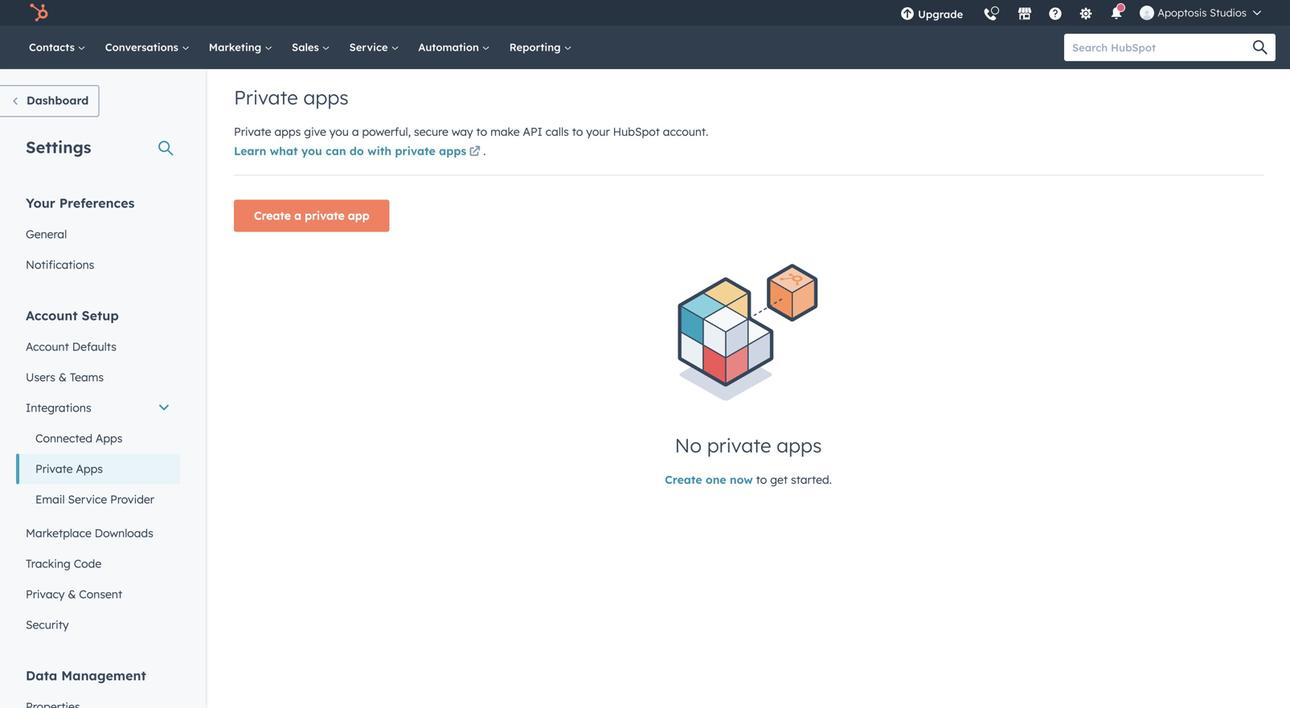 Task type: describe. For each thing, give the bounding box(es) containing it.
no private apps alert
[[234, 264, 1263, 490]]

a inside "button"
[[294, 209, 301, 223]]

contacts link
[[19, 26, 95, 69]]

apps down "way"
[[439, 144, 466, 158]]

your
[[586, 125, 610, 139]]

conversations link
[[95, 26, 199, 69]]

users & teams link
[[16, 362, 180, 393]]

apoptosis studios
[[1158, 6, 1247, 19]]

connected apps
[[35, 431, 123, 445]]

calling icon image
[[983, 8, 998, 23]]

give
[[304, 125, 326, 139]]

upgrade image
[[900, 7, 915, 22]]

learn
[[234, 144, 266, 158]]

defaults
[[72, 340, 117, 354]]

account defaults link
[[16, 332, 180, 362]]

tracking
[[26, 557, 71, 571]]

to inside the no private apps alert
[[756, 473, 767, 487]]

notifications link
[[16, 250, 180, 280]]

help button
[[1042, 0, 1069, 26]]

security
[[26, 618, 69, 632]]

contacts
[[29, 41, 78, 54]]

general
[[26, 227, 67, 241]]

service link
[[340, 26, 409, 69]]

connected apps link
[[16, 423, 180, 454]]

marketplace downloads link
[[16, 518, 180, 549]]

apps inside alert
[[777, 433, 822, 457]]

notifications button
[[1103, 0, 1130, 26]]

private inside alert
[[707, 433, 771, 457]]

studios
[[1210, 6, 1247, 19]]

settings link
[[1069, 0, 1103, 26]]

can
[[326, 144, 346, 158]]

apps up what
[[274, 125, 301, 139]]

0 vertical spatial service
[[349, 41, 391, 54]]

calling icon button
[[977, 2, 1004, 25]]

setup
[[82, 307, 119, 324]]

provider
[[110, 492, 154, 506]]

hubspot
[[613, 125, 660, 139]]

your preferences element
[[16, 194, 180, 280]]

marketplace downloads
[[26, 526, 153, 540]]

users
[[26, 370, 55, 384]]

private apps link
[[16, 454, 180, 484]]

tracking code
[[26, 557, 101, 571]]

learn what you can do with private apps
[[234, 144, 466, 158]]

create for create one now to get started.
[[665, 473, 702, 487]]

tracking code link
[[16, 549, 180, 579]]

dashboard
[[27, 93, 89, 107]]

0 vertical spatial you
[[329, 125, 349, 139]]

private apps
[[234, 85, 349, 109]]

email service provider
[[35, 492, 154, 506]]

hubspot image
[[29, 3, 48, 23]]

menu containing apoptosis studios
[[891, 0, 1271, 32]]

users & teams
[[26, 370, 104, 384]]

do
[[350, 144, 364, 158]]

search image
[[1253, 40, 1268, 55]]

private apps give you a powerful, secure way to make api calls to your hubspot account.
[[234, 125, 708, 139]]

private for private apps give you a powerful, secure way to make api calls to your hubspot account.
[[234, 125, 271, 139]]

marketing
[[209, 41, 264, 54]]

hubspot link
[[19, 3, 60, 23]]

one
[[706, 473, 726, 487]]

tara schultz image
[[1140, 6, 1154, 20]]

integrations
[[26, 401, 91, 415]]

automation link
[[409, 26, 500, 69]]

general link
[[16, 219, 180, 250]]

account.
[[663, 125, 708, 139]]

1 horizontal spatial a
[[352, 125, 359, 139]]

your
[[26, 195, 55, 211]]

email
[[35, 492, 65, 506]]

private apps
[[35, 462, 103, 476]]

notifications image
[[1109, 7, 1124, 22]]

link opens in a new window image inside learn what you can do with private apps link
[[469, 147, 481, 158]]

security link
[[16, 610, 180, 640]]

settings
[[26, 137, 91, 157]]

marketing link
[[199, 26, 282, 69]]

Search HubSpot search field
[[1064, 34, 1261, 61]]

sales link
[[282, 26, 340, 69]]

conversations
[[105, 41, 182, 54]]

automation
[[418, 41, 482, 54]]

data management
[[26, 668, 146, 684]]

apoptosis
[[1158, 6, 1207, 19]]

learn what you can do with private apps link
[[234, 143, 483, 162]]

account defaults
[[26, 340, 117, 354]]

1 vertical spatial you
[[301, 144, 322, 158]]

what
[[270, 144, 298, 158]]

data management element
[[16, 667, 180, 708]]

connected
[[35, 431, 92, 445]]

account setup element
[[16, 307, 180, 640]]

account setup
[[26, 307, 119, 324]]

create a private app
[[254, 209, 370, 223]]



Task type: vqa. For each thing, say whether or not it's contained in the screenshot.
Frequently
no



Task type: locate. For each thing, give the bounding box(es) containing it.
apps
[[303, 85, 349, 109], [274, 125, 301, 139], [439, 144, 466, 158], [777, 433, 822, 457]]

sales
[[292, 41, 322, 54]]

secure
[[414, 125, 448, 139]]

private
[[395, 144, 436, 158], [305, 209, 345, 223], [707, 433, 771, 457]]

link opens in a new window image
[[469, 143, 481, 162], [469, 147, 481, 158]]

1 account from the top
[[26, 307, 78, 324]]

1 vertical spatial private
[[234, 125, 271, 139]]

1 vertical spatial apps
[[76, 462, 103, 476]]

0 horizontal spatial private
[[305, 209, 345, 223]]

privacy & consent
[[26, 587, 122, 601]]

menu
[[891, 0, 1271, 32]]

account
[[26, 307, 78, 324], [26, 340, 69, 354]]

apps
[[96, 431, 123, 445], [76, 462, 103, 476]]

create one now button
[[665, 470, 753, 490]]

private for private apps
[[234, 85, 298, 109]]

no private apps
[[675, 433, 822, 457]]

1 horizontal spatial you
[[329, 125, 349, 139]]

0 vertical spatial private
[[234, 85, 298, 109]]

1 vertical spatial service
[[68, 492, 107, 506]]

privacy
[[26, 587, 65, 601]]

1 vertical spatial a
[[294, 209, 301, 223]]

1 horizontal spatial service
[[349, 41, 391, 54]]

0 vertical spatial &
[[59, 370, 67, 384]]

&
[[59, 370, 67, 384], [68, 587, 76, 601]]

app
[[348, 209, 370, 223]]

1 horizontal spatial private
[[395, 144, 436, 158]]

settings image
[[1079, 7, 1093, 22]]

private up learn
[[234, 125, 271, 139]]

to
[[476, 125, 487, 139], [572, 125, 583, 139], [756, 473, 767, 487]]

0 vertical spatial a
[[352, 125, 359, 139]]

to right "way"
[[476, 125, 487, 139]]

0 horizontal spatial service
[[68, 492, 107, 506]]

way
[[452, 125, 473, 139]]

1 link opens in a new window image from the top
[[469, 143, 481, 162]]

1 horizontal spatial create
[[665, 473, 702, 487]]

apps up the give
[[303, 85, 349, 109]]

account for account defaults
[[26, 340, 69, 354]]

notifications
[[26, 258, 94, 272]]

2 account from the top
[[26, 340, 69, 354]]

1 horizontal spatial to
[[572, 125, 583, 139]]

create one now to get started.
[[665, 473, 832, 487]]

& right the users in the bottom of the page
[[59, 370, 67, 384]]

account for account setup
[[26, 307, 78, 324]]

calls
[[546, 125, 569, 139]]

0 vertical spatial apps
[[96, 431, 123, 445]]

marketplace
[[26, 526, 92, 540]]

create inside the no private apps alert
[[665, 473, 702, 487]]

a up do
[[352, 125, 359, 139]]

email service provider link
[[16, 484, 180, 515]]

reporting
[[509, 41, 564, 54]]

service right sales 'link'
[[349, 41, 391, 54]]

private down marketing link
[[234, 85, 298, 109]]

service
[[349, 41, 391, 54], [68, 492, 107, 506]]

consent
[[79, 587, 122, 601]]

marketplaces image
[[1018, 7, 1032, 22]]

2 vertical spatial private
[[35, 462, 73, 476]]

account up account defaults
[[26, 307, 78, 324]]

make
[[490, 125, 520, 139]]

private inside "button"
[[305, 209, 345, 223]]

to right the "calls"
[[572, 125, 583, 139]]

0 vertical spatial private
[[395, 144, 436, 158]]

you up can
[[329, 125, 349, 139]]

apps up email service provider
[[76, 462, 103, 476]]

create for create a private app
[[254, 209, 291, 223]]

private
[[234, 85, 298, 109], [234, 125, 271, 139], [35, 462, 73, 476]]

with
[[367, 144, 392, 158]]

2 horizontal spatial private
[[707, 433, 771, 457]]

create
[[254, 209, 291, 223], [665, 473, 702, 487]]

apps up started. on the right of page
[[777, 433, 822, 457]]

dashboard link
[[0, 85, 99, 117]]

& for privacy
[[68, 587, 76, 601]]

1 horizontal spatial &
[[68, 587, 76, 601]]

0 horizontal spatial you
[[301, 144, 322, 158]]

apps for private apps
[[76, 462, 103, 476]]

0 vertical spatial account
[[26, 307, 78, 324]]

help image
[[1048, 7, 1063, 22]]

2 vertical spatial private
[[707, 433, 771, 457]]

1 vertical spatial account
[[26, 340, 69, 354]]

privacy & consent link
[[16, 579, 180, 610]]

0 horizontal spatial create
[[254, 209, 291, 223]]

private left app
[[305, 209, 345, 223]]

now
[[730, 473, 753, 487]]

management
[[61, 668, 146, 684]]

1 vertical spatial &
[[68, 587, 76, 601]]

teams
[[70, 370, 104, 384]]

api
[[523, 125, 542, 139]]

service down private apps link
[[68, 492, 107, 506]]

powerful,
[[362, 125, 411, 139]]

apoptosis studios button
[[1130, 0, 1271, 26]]

service inside 'account setup' element
[[68, 492, 107, 506]]

data
[[26, 668, 57, 684]]

2 horizontal spatial to
[[756, 473, 767, 487]]

0 horizontal spatial to
[[476, 125, 487, 139]]

a left app
[[294, 209, 301, 223]]

private for private apps
[[35, 462, 73, 476]]

code
[[74, 557, 101, 571]]

0 horizontal spatial &
[[59, 370, 67, 384]]

apps down the integrations 'button'
[[96, 431, 123, 445]]

0 horizontal spatial a
[[294, 209, 301, 223]]

private up now
[[707, 433, 771, 457]]

1 vertical spatial private
[[305, 209, 345, 223]]

private inside private apps link
[[35, 462, 73, 476]]

you down the give
[[301, 144, 322, 158]]

.
[[483, 144, 486, 158]]

upgrade
[[918, 8, 963, 21]]

private up email
[[35, 462, 73, 476]]

downloads
[[95, 526, 153, 540]]

integrations button
[[16, 393, 180, 423]]

you
[[329, 125, 349, 139], [301, 144, 322, 158]]

marketplaces button
[[1008, 0, 1042, 26]]

create down what
[[254, 209, 291, 223]]

& for users
[[59, 370, 67, 384]]

create inside create a private app "button"
[[254, 209, 291, 223]]

no
[[675, 433, 702, 457]]

your preferences
[[26, 195, 135, 211]]

apps inside "link"
[[96, 431, 123, 445]]

search button
[[1245, 34, 1276, 61]]

get
[[770, 473, 788, 487]]

0 vertical spatial create
[[254, 209, 291, 223]]

preferences
[[59, 195, 135, 211]]

to left get
[[756, 473, 767, 487]]

create a private app button
[[234, 200, 390, 232]]

reporting link
[[500, 26, 582, 69]]

create left one
[[665, 473, 702, 487]]

apps for connected apps
[[96, 431, 123, 445]]

2 link opens in a new window image from the top
[[469, 147, 481, 158]]

private down 'secure'
[[395, 144, 436, 158]]

account up the users in the bottom of the page
[[26, 340, 69, 354]]

1 vertical spatial create
[[665, 473, 702, 487]]

started.
[[791, 473, 832, 487]]

& right privacy
[[68, 587, 76, 601]]



